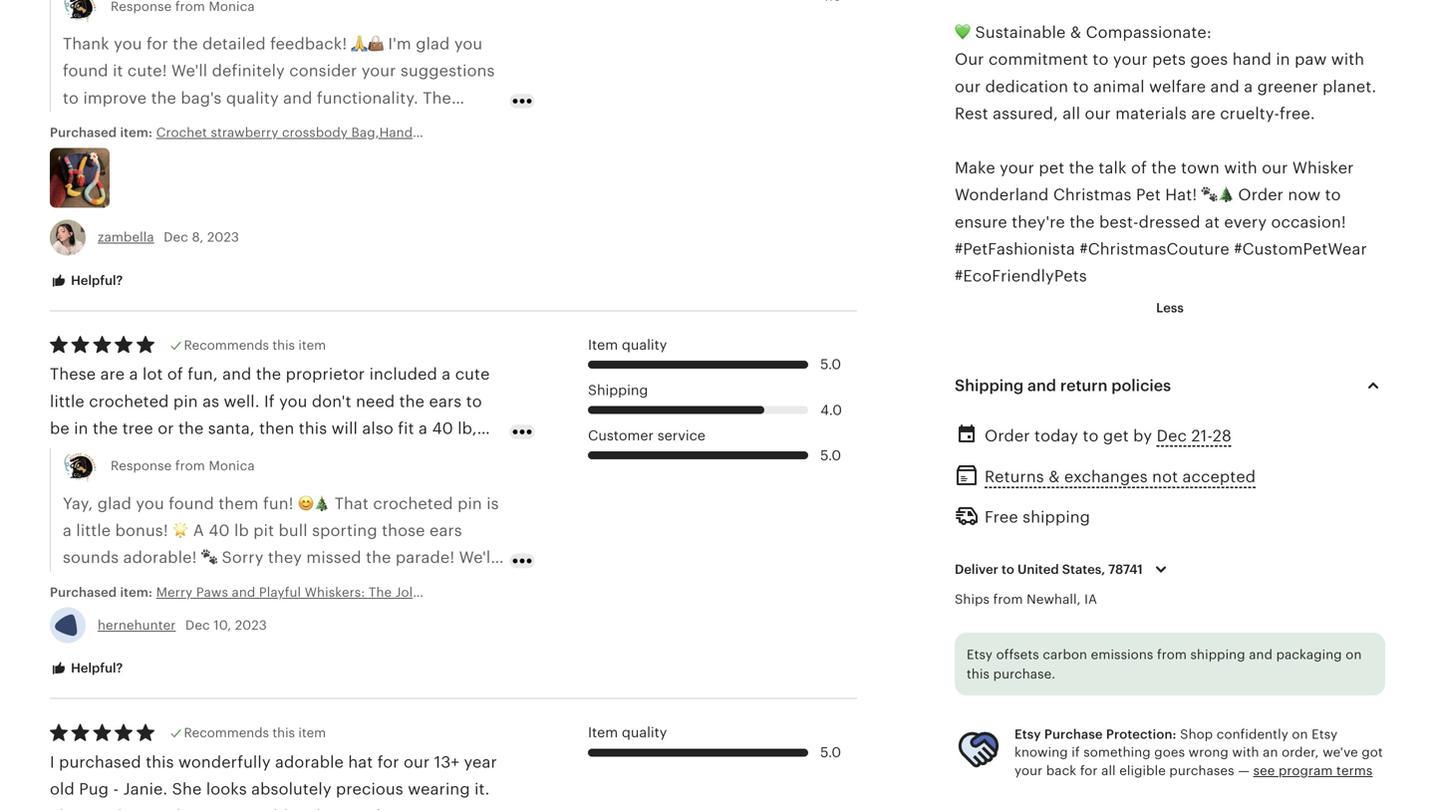 Task type: locate. For each thing, give the bounding box(es) containing it.
from for response
[[175, 459, 205, 474]]

helpful? down hernehunter link
[[68, 661, 123, 676]]

1 horizontal spatial on
[[1292, 727, 1308, 742]]

your down knowing
[[1015, 763, 1043, 778]]

ships from newhall, ia
[[955, 592, 1098, 607]]

1 vertical spatial recommends
[[184, 726, 269, 741]]

and left packaging
[[1249, 647, 1273, 662]]

by
[[1134, 427, 1152, 445]]

#petfashionista
[[955, 240, 1075, 258]]

1 recommends from the top
[[184, 338, 269, 353]]

to left the get in the bottom of the page
[[1083, 427, 1099, 445]]

with inside shop confidently on etsy knowing if something goes wrong with an order, we've got your back for all eligible purchases —
[[1232, 745, 1260, 760]]

the right pet
[[1069, 159, 1095, 177]]

purchased
[[50, 125, 117, 140], [50, 585, 117, 600]]

all inside 💚 sustainable & compassionate: our commitment to your pets goes hand in paw with our dedication to animal welfare and a greener planet. rest assured, all our materials are cruelty-free.
[[1063, 105, 1081, 123]]

1 horizontal spatial of
[[1131, 159, 1147, 177]]

1 horizontal spatial is
[[487, 495, 499, 513]]

shipping left return
[[955, 377, 1024, 395]]

order up every
[[1238, 186, 1284, 204]]

your inside shop confidently on etsy knowing if something goes wrong with an order, we've got your back for all eligible purchases —
[[1015, 763, 1043, 778]]

1 vertical spatial order
[[985, 427, 1030, 445]]

dec left "8,"
[[164, 230, 188, 245]]

on up order,
[[1292, 727, 1308, 742]]

1 quality from the top
[[622, 337, 667, 353]]

0 vertical spatial with
[[1331, 50, 1365, 68]]

1 horizontal spatial work
[[147, 808, 185, 810]]

assured,
[[993, 105, 1058, 123]]

on right packaging
[[1346, 647, 1362, 662]]

they
[[268, 549, 302, 567]]

2 vertical spatial on
[[1292, 727, 1308, 742]]

helpful?
[[68, 273, 123, 288], [68, 661, 123, 676]]

order up returns
[[985, 427, 1030, 445]]

emissions
[[1091, 647, 1154, 662]]

our down animal
[[1085, 105, 1111, 123]]

shipping inside etsy offsets carbon emissions from shipping and packaging on this purchase.
[[1191, 647, 1246, 662]]

1 vertical spatial pet
[[538, 585, 558, 600]]

pug
[[79, 781, 109, 799]]

1 vertical spatial recommends this item
[[184, 726, 326, 741]]

and left return
[[1028, 377, 1057, 395]]

with up 🐾🌲
[[1224, 159, 1258, 177]]

0 horizontal spatial a
[[63, 522, 72, 540]]

shipping
[[1023, 508, 1091, 526], [1191, 647, 1246, 662]]

2 item: from the top
[[120, 585, 153, 600]]

pet up dressed
[[1136, 186, 1161, 204]]

the left town
[[1152, 159, 1177, 177]]

1 vertical spatial a
[[63, 522, 72, 540]]

from right ships
[[993, 592, 1023, 607]]

if
[[1072, 745, 1080, 760]]

2 horizontal spatial a
[[1244, 78, 1253, 95]]

our inside i purchased this wonderfully adorable hat for our 13+ year old pug - janie.  she looks absolutely precious wearing it. the crochet work is impeccable.  photos of janie weari
[[404, 754, 430, 772]]

1 vertical spatial of
[[365, 808, 380, 810]]

1 vertical spatial shipping
[[1191, 647, 1246, 662]]

0 vertical spatial item quality
[[588, 337, 667, 353]]

0 horizontal spatial the
[[50, 808, 78, 810]]

wrong
[[1189, 745, 1229, 760]]

jolly
[[395, 585, 424, 600]]

1 horizontal spatial order
[[1238, 186, 1284, 204]]

year
[[464, 754, 497, 772]]

0 horizontal spatial hat!
[[562, 585, 588, 600]]

0 vertical spatial 5.0
[[821, 357, 841, 372]]

0 horizontal spatial all
[[1063, 105, 1081, 123]]

2 item from the top
[[298, 726, 326, 741]]

2 horizontal spatial on
[[1346, 647, 1362, 662]]

2 item from the top
[[588, 725, 618, 741]]

0 horizontal spatial on
[[105, 576, 125, 594]]

2 quality from the top
[[622, 725, 667, 741]]

1 horizontal spatial hat!
[[1166, 186, 1197, 204]]

1 vertical spatial work
[[147, 808, 185, 810]]

1 horizontal spatial all
[[1102, 763, 1116, 778]]

dec left the 10,
[[185, 618, 210, 633]]

christmas down we'll
[[471, 585, 534, 600]]

a down parade!
[[412, 576, 421, 594]]

1 horizontal spatial shipping
[[1191, 647, 1246, 662]]

old
[[50, 781, 75, 799]]

hernehunter
[[98, 618, 176, 633]]

helpful? down zambella link
[[68, 273, 123, 288]]

photos
[[307, 808, 360, 810]]

for down we'll
[[479, 576, 501, 594]]

adorable!
[[123, 549, 197, 567]]

0 vertical spatial helpful? button
[[35, 262, 138, 299]]

is down she
[[190, 808, 202, 810]]

0 vertical spatial recommends
[[184, 338, 269, 353]]

on inside shop confidently on etsy knowing if something goes wrong with an order, we've got your back for all eligible purchases —
[[1292, 727, 1308, 742]]

order today to get by dec 21-28
[[985, 427, 1232, 445]]

your up wonderland
[[1000, 159, 1035, 177]]

1 horizontal spatial from
[[993, 592, 1023, 607]]

2 recommends from the top
[[184, 726, 269, 741]]

planet.
[[1323, 78, 1377, 95]]

work down sounds
[[63, 576, 101, 594]]

helpful? button down 'hernehunter'
[[35, 650, 138, 687]]

2023 for hernehunter dec 10, 2023
[[235, 618, 267, 633]]

to left united
[[1002, 562, 1015, 577]]

all down something
[[1102, 763, 1116, 778]]

from inside etsy offsets carbon emissions from shipping and packaging on this purchase.
[[1157, 647, 1187, 662]]

0 vertical spatial from
[[175, 459, 205, 474]]

shipping for shipping and return policies
[[955, 377, 1024, 395]]

dec for dec 10, 2023
[[185, 618, 210, 633]]

on up "patience!"
[[105, 576, 125, 594]]

hat!
[[1166, 186, 1197, 204], [562, 585, 588, 600]]

& right returns
[[1049, 468, 1060, 486]]

item
[[588, 337, 618, 353], [588, 725, 618, 741]]

1 vertical spatial 2023
[[235, 618, 267, 633]]

make your pet the talk of the town with our whisker wonderland christmas pet hat! 🐾🌲 order now to ensure they're the best-dressed at every occasion! #petfashionista #christmascouture #custompetwear #ecofriendlypets
[[955, 159, 1367, 285]]

those
[[382, 522, 425, 540]]

and up are
[[1211, 78, 1240, 95]]

0 vertical spatial &
[[1070, 23, 1082, 41]]

of down 'precious'
[[365, 808, 380, 810]]

1 helpful? from the top
[[68, 273, 123, 288]]

shipping inside dropdown button
[[955, 377, 1024, 395]]

to inside dropdown button
[[1002, 562, 1015, 577]]

to left animal
[[1073, 78, 1089, 95]]

parade!
[[396, 549, 455, 567]]

is
[[487, 495, 499, 513], [190, 808, 202, 810]]

2 vertical spatial from
[[1157, 647, 1187, 662]]

0 vertical spatial order
[[1238, 186, 1284, 204]]

1 vertical spatial from
[[993, 592, 1023, 607]]

0 vertical spatial helpful?
[[68, 273, 123, 288]]

recommends this item for purchased item:
[[184, 338, 326, 353]]

purchased up view details of this review photo by zambella at top
[[50, 125, 117, 140]]

0 vertical spatial work
[[63, 576, 101, 594]]

0 horizontal spatial of
[[365, 808, 380, 810]]

1 horizontal spatial &
[[1070, 23, 1082, 41]]

hat
[[348, 754, 373, 772]]

your down sounds
[[63, 603, 98, 621]]

the down old
[[50, 808, 78, 810]]

greener
[[1258, 78, 1319, 95]]

2 purchased from the top
[[50, 585, 117, 600]]

deliver to united states, 78741 button
[[940, 549, 1188, 591]]

1 horizontal spatial shipping
[[955, 377, 1024, 395]]

1 horizontal spatial etsy
[[1015, 727, 1041, 742]]

shipping up the customer
[[588, 382, 648, 398]]

2 horizontal spatial etsy
[[1312, 727, 1338, 742]]

2023 right "8,"
[[207, 230, 239, 245]]

1 vertical spatial on
[[1346, 647, 1362, 662]]

1 vertical spatial with
[[1224, 159, 1258, 177]]

0 vertical spatial item
[[588, 337, 618, 353]]

packaging
[[1276, 647, 1342, 662]]

1 purchased from the top
[[50, 125, 117, 140]]

1 vertical spatial 5.0
[[821, 447, 841, 463]]

0 vertical spatial all
[[1063, 105, 1081, 123]]

got
[[1362, 745, 1383, 760]]

sustainable
[[975, 23, 1066, 41]]

our up now
[[1262, 159, 1288, 177]]

christmas down talk
[[1053, 186, 1132, 204]]

0 vertical spatial recommends this item
[[184, 338, 326, 353]]

1 vertical spatial helpful? button
[[35, 650, 138, 687]]

#custompetwear
[[1234, 240, 1367, 258]]

1 vertical spatial goes
[[1155, 745, 1185, 760]]

dedication
[[985, 78, 1069, 95]]

an
[[1263, 745, 1278, 760]]

2 vertical spatial a
[[412, 576, 421, 594]]

playful
[[259, 585, 301, 600]]

0 horizontal spatial work
[[63, 576, 101, 594]]

the left "jolly"
[[369, 585, 392, 600]]

work
[[63, 576, 101, 594], [147, 808, 185, 810]]

recommends
[[184, 338, 269, 353], [184, 726, 269, 741]]

less button
[[1141, 290, 1199, 326]]

customer service
[[588, 428, 706, 444]]

2 vertical spatial with
[[1232, 745, 1260, 760]]

paws
[[196, 585, 228, 600]]

0 vertical spatial goes
[[1191, 50, 1228, 68]]

0 vertical spatial christmas
[[1053, 186, 1132, 204]]

pit
[[253, 522, 274, 540]]

0 vertical spatial quality
[[622, 337, 667, 353]]

1 horizontal spatial a
[[412, 576, 421, 594]]

dec right by on the right of the page
[[1157, 427, 1187, 445]]

0 vertical spatial hat!
[[1166, 186, 1197, 204]]

goes down shop on the bottom right
[[1155, 745, 1185, 760]]

1 vertical spatial quality
[[622, 725, 667, 741]]

for
[[244, 576, 266, 594], [479, 576, 501, 594], [378, 754, 399, 772], [1080, 763, 1098, 778]]

purchased down sounds
[[50, 585, 117, 600]]

that
[[335, 495, 369, 513]]

response
[[111, 459, 172, 474]]

etsy inside etsy offsets carbon emissions from shipping and packaging on this purchase.
[[967, 647, 993, 662]]

work inside yay, glad you found them fun! 😊🎄 that crocheted pin is a little bonus! 🌟 a 40 lb pit bull sporting those ears sounds adorable! 🐾 sorry they missed the parade! we'll work on faster delivery for next time! thanks a bunch for your patience! 🎉
[[63, 576, 101, 594]]

shipping up deliver to united states, 78741
[[1023, 508, 1091, 526]]

from up found
[[175, 459, 205, 474]]

with
[[1331, 50, 1365, 68], [1224, 159, 1258, 177], [1232, 745, 1260, 760]]

0 vertical spatial on
[[105, 576, 125, 594]]

zambella link
[[98, 230, 154, 245]]

is right pin on the left bottom
[[487, 495, 499, 513]]

item quality
[[588, 337, 667, 353], [588, 725, 667, 741]]

0 horizontal spatial christmas
[[471, 585, 534, 600]]

return
[[1060, 377, 1108, 395]]

helpful? for second helpful? button from the top
[[68, 661, 123, 676]]

a
[[193, 522, 204, 540]]

1 recommends this item from the top
[[184, 338, 326, 353]]

1 horizontal spatial pet
[[1136, 186, 1161, 204]]

0 vertical spatial item
[[298, 338, 326, 353]]

1 item from the top
[[588, 337, 618, 353]]

1 vertical spatial item:
[[120, 585, 153, 600]]

shipping up shop on the bottom right
[[1191, 647, 1246, 662]]

with up planet.
[[1331, 50, 1365, 68]]

1 vertical spatial the
[[50, 808, 78, 810]]

0 vertical spatial shipping
[[1023, 508, 1091, 526]]

1 vertical spatial item quality
[[588, 725, 667, 741]]

newhall,
[[1027, 592, 1081, 607]]

1 vertical spatial item
[[298, 726, 326, 741]]

etsy up knowing
[[1015, 727, 1041, 742]]

2 vertical spatial dec
[[185, 618, 210, 633]]

0 vertical spatial item:
[[120, 125, 153, 140]]

with up —
[[1232, 745, 1260, 760]]

2023
[[207, 230, 239, 245], [235, 618, 267, 633]]

2023 right the 10,
[[235, 618, 267, 633]]

confidently
[[1217, 727, 1289, 742]]

our
[[955, 50, 984, 68]]

the inside i purchased this wonderfully adorable hat for our 13+ year old pug - janie.  she looks absolutely precious wearing it. the crochet work is impeccable.  photos of janie weari
[[50, 808, 78, 810]]

our inside 'make your pet the talk of the town with our whisker wonderland christmas pet hat! 🐾🌲 order now to ensure they're the best-dressed at every occasion! #petfashionista #christmascouture #custompetwear #ecofriendlypets'
[[1262, 159, 1288, 177]]

returns
[[985, 468, 1044, 486]]

a inside 💚 sustainable & compassionate: our commitment to your pets goes hand in paw with our dedication to animal welfare and a greener planet. rest assured, all our materials are cruelty-free.
[[1244, 78, 1253, 95]]

1 vertical spatial christmas
[[471, 585, 534, 600]]

i
[[50, 754, 55, 772]]

1 horizontal spatial the
[[369, 585, 392, 600]]

pet right 'bunch'
[[538, 585, 558, 600]]

1 vertical spatial is
[[190, 808, 202, 810]]

etsy left offsets
[[967, 647, 993, 662]]

our left 13+
[[404, 754, 430, 772]]

and
[[1211, 78, 1240, 95], [1028, 377, 1057, 395], [232, 585, 256, 600], [1249, 647, 1273, 662]]

0 vertical spatial a
[[1244, 78, 1253, 95]]

etsy for etsy offsets carbon emissions from shipping and packaging on this purchase.
[[967, 647, 993, 662]]

2 recommends this item from the top
[[184, 726, 326, 741]]

0 vertical spatial pet
[[1136, 186, 1161, 204]]

order
[[1238, 186, 1284, 204], [985, 427, 1030, 445]]

1 horizontal spatial christmas
[[1053, 186, 1132, 204]]

for down sorry
[[244, 576, 266, 594]]

0 horizontal spatial from
[[175, 459, 205, 474]]

2 helpful? from the top
[[68, 661, 123, 676]]

adorable
[[275, 754, 344, 772]]

1 item from the top
[[298, 338, 326, 353]]

ships
[[955, 592, 990, 607]]

2 horizontal spatial from
[[1157, 647, 1187, 662]]

& up commitment
[[1070, 23, 1082, 41]]

helpful? button down zambella link
[[35, 262, 138, 299]]

for inside i purchased this wonderfully adorable hat for our 13+ year old pug - janie.  she looks absolutely precious wearing it. the crochet work is impeccable.  photos of janie weari
[[378, 754, 399, 772]]

0 horizontal spatial is
[[190, 808, 202, 810]]

0 horizontal spatial shipping
[[588, 382, 648, 398]]

2023 for zambella dec 8, 2023
[[207, 230, 239, 245]]

item: for purchased item:
[[120, 125, 153, 140]]

goes right pets
[[1191, 50, 1228, 68]]

all right the assured,
[[1063, 105, 1081, 123]]

ia
[[1085, 592, 1098, 607]]

etsy up we've on the bottom right of the page
[[1312, 727, 1338, 742]]

work down she
[[147, 808, 185, 810]]

2 vertical spatial 5.0
[[821, 745, 841, 761]]

0 vertical spatial purchased
[[50, 125, 117, 140]]

all
[[1063, 105, 1081, 123], [1102, 763, 1116, 778]]

of right talk
[[1131, 159, 1147, 177]]

0 horizontal spatial goes
[[1155, 745, 1185, 760]]

of
[[1131, 159, 1147, 177], [365, 808, 380, 810]]

0 horizontal spatial shipping
[[1023, 508, 1091, 526]]

for right the hat at the bottom left of page
[[378, 754, 399, 772]]

dec 21-28 button
[[1157, 422, 1232, 451]]

etsy inside shop confidently on etsy knowing if something goes wrong with an order, we've got your back for all eligible purchases —
[[1312, 727, 1338, 742]]

0 vertical spatial 2023
[[207, 230, 239, 245]]

time!
[[309, 576, 348, 594]]

with inside 💚 sustainable & compassionate: our commitment to your pets goes hand in paw with our dedication to animal welfare and a greener planet. rest assured, all our materials are cruelty-free.
[[1331, 50, 1365, 68]]

0 vertical spatial is
[[487, 495, 499, 513]]

helpful? button
[[35, 262, 138, 299], [35, 650, 138, 687]]

on inside yay, glad you found them fun! 😊🎄 that crocheted pin is a little bonus! 🌟 a 40 lb pit bull sporting those ears sounds adorable! 🐾 sorry they missed the parade! we'll work on faster delivery for next time! thanks a bunch for your patience! 🎉
[[105, 576, 125, 594]]

0 horizontal spatial etsy
[[967, 647, 993, 662]]

we've
[[1323, 745, 1358, 760]]

1 vertical spatial &
[[1049, 468, 1060, 486]]

to right now
[[1325, 186, 1341, 204]]

a left the little
[[63, 522, 72, 540]]

0 vertical spatial dec
[[164, 230, 188, 245]]

item:
[[120, 125, 153, 140], [120, 585, 153, 600]]

the up "thanks" at the bottom left
[[366, 549, 391, 567]]

offsets
[[996, 647, 1039, 662]]

shop confidently on etsy knowing if something goes wrong with an order, we've got your back for all eligible purchases —
[[1015, 727, 1383, 778]]

protection:
[[1106, 727, 1177, 742]]

your up animal
[[1113, 50, 1148, 68]]

recommends this item for item quality
[[184, 726, 326, 741]]

0 vertical spatial the
[[369, 585, 392, 600]]

from right emissions
[[1157, 647, 1187, 662]]

a up cruelty-
[[1244, 78, 1253, 95]]

united
[[1018, 562, 1059, 577]]

1 horizontal spatial goes
[[1191, 50, 1228, 68]]

1 vertical spatial helpful?
[[68, 661, 123, 676]]

helpful? for 1st helpful? button
[[68, 273, 123, 288]]

janie.
[[123, 781, 168, 799]]

2 helpful? button from the top
[[35, 650, 138, 687]]

for right back
[[1080, 763, 1098, 778]]

carbon
[[1043, 647, 1088, 662]]

1 vertical spatial purchased
[[50, 585, 117, 600]]

shipping and return policies
[[955, 377, 1171, 395]]

1 item: from the top
[[120, 125, 153, 140]]

1 vertical spatial hat!
[[562, 585, 588, 600]]

1 vertical spatial item
[[588, 725, 618, 741]]

janie
[[385, 808, 425, 810]]

0 vertical spatial of
[[1131, 159, 1147, 177]]



Task type: describe. For each thing, give the bounding box(es) containing it.
delivery
[[178, 576, 240, 594]]

thanks
[[353, 576, 407, 594]]

lb
[[234, 522, 249, 540]]

hat! inside 'make your pet the talk of the town with our whisker wonderland christmas pet hat! 🐾🌲 order now to ensure they're the best-dressed at every occasion! #petfashionista #christmascouture #custompetwear #ecofriendlypets'
[[1166, 186, 1197, 204]]

the inside yay, glad you found them fun! 😊🎄 that crocheted pin is a little bonus! 🌟 a 40 lb pit bull sporting those ears sounds adorable! 🐾 sorry they missed the parade! we'll work on faster delivery for next time! thanks a bunch for your patience! 🎉
[[366, 549, 391, 567]]

next
[[270, 576, 304, 594]]

and inside 💚 sustainable & compassionate: our commitment to your pets goes hand in paw with our dedication to animal welfare and a greener planet. rest assured, all our materials are cruelty-free.
[[1211, 78, 1240, 95]]

sounds
[[63, 549, 119, 567]]

returns & exchanges not accepted
[[985, 468, 1256, 486]]

goes inside shop confidently on etsy knowing if something goes wrong with an order, we've got your back for all eligible purchases —
[[1155, 745, 1185, 760]]

christmas inside 'make your pet the talk of the town with our whisker wonderland christmas pet hat! 🐾🌲 order now to ensure they're the best-dressed at every occasion! #petfashionista #christmascouture #custompetwear #ecofriendlypets'
[[1053, 186, 1132, 204]]

your inside 💚 sustainable & compassionate: our commitment to your pets goes hand in paw with our dedication to animal welfare and a greener planet. rest assured, all our materials are cruelty-free.
[[1113, 50, 1148, 68]]

your inside 'make your pet the talk of the town with our whisker wonderland christmas pet hat! 🐾🌲 order now to ensure they're the best-dressed at every occasion! #petfashionista #christmascouture #custompetwear #ecofriendlypets'
[[1000, 159, 1035, 177]]

animal
[[1093, 78, 1145, 95]]

1 5.0 from the top
[[821, 357, 841, 372]]

shipping and return policies button
[[937, 362, 1403, 410]]

she
[[172, 781, 202, 799]]

wonderfully
[[178, 754, 271, 772]]

bunch
[[425, 576, 474, 594]]

glad
[[97, 495, 132, 513]]

crochet
[[83, 808, 143, 810]]

welfare
[[1149, 78, 1206, 95]]

to up animal
[[1093, 50, 1109, 68]]

sorry
[[222, 549, 264, 567]]

goes inside 💚 sustainable & compassionate: our commitment to your pets goes hand in paw with our dedication to animal welfare and a greener planet. rest assured, all our materials are cruelty-free.
[[1191, 50, 1228, 68]]

whiskers:
[[305, 585, 365, 600]]

purchased for purchased item: merry paws and playful whiskers: the jolly clown christmas pet hat!
[[50, 585, 117, 600]]

all inside shop confidently on etsy knowing if something goes wrong with an order, we've got your back for all eligible purchases —
[[1102, 763, 1116, 778]]

knowing
[[1015, 745, 1068, 760]]

item for item quality
[[298, 726, 326, 741]]

yay, glad you found them fun! 😊🎄 that crocheted pin is a little bonus! 🌟 a 40 lb pit bull sporting those ears sounds adorable! 🐾 sorry they missed the parade! we'll work on faster delivery for next time! thanks a bunch for your patience! 🎉
[[63, 495, 501, 621]]

🎉
[[179, 603, 195, 621]]

13+
[[434, 754, 460, 772]]

🌟
[[173, 522, 189, 540]]

town
[[1181, 159, 1220, 177]]

they're
[[1012, 213, 1065, 231]]

service
[[658, 428, 706, 444]]

accepted
[[1183, 468, 1256, 486]]

item: for purchased item: merry paws and playful whiskers: the jolly clown christmas pet hat!
[[120, 585, 153, 600]]

now
[[1288, 186, 1321, 204]]

and inside dropdown button
[[1028, 377, 1057, 395]]

this inside etsy offsets carbon emissions from shipping and packaging on this purchase.
[[967, 667, 990, 682]]

see
[[1254, 763, 1275, 778]]

best-
[[1099, 213, 1139, 231]]

customer
[[588, 428, 654, 444]]

0 horizontal spatial order
[[985, 427, 1030, 445]]

cruelty-
[[1220, 105, 1280, 123]]

of inside i purchased this wonderfully adorable hat for our 13+ year old pug - janie.  she looks absolutely precious wearing it. the crochet work is impeccable.  photos of janie weari
[[365, 808, 380, 810]]

1 item quality from the top
[[588, 337, 667, 353]]

sporting
[[312, 522, 378, 540]]

program
[[1279, 763, 1333, 778]]

shipping for shipping
[[588, 382, 648, 398]]

on inside etsy offsets carbon emissions from shipping and packaging on this purchase.
[[1346, 647, 1362, 662]]

#christmascouture
[[1080, 240, 1230, 258]]

bonus!
[[115, 522, 168, 540]]

& inside 💚 sustainable & compassionate: our commitment to your pets goes hand in paw with our dedication to animal welfare and a greener planet. rest assured, all our materials are cruelty-free.
[[1070, 23, 1082, 41]]

and right paws
[[232, 585, 256, 600]]

28
[[1213, 427, 1232, 445]]

looks
[[206, 781, 247, 799]]

make
[[955, 159, 996, 177]]

work inside i purchased this wonderfully adorable hat for our 13+ year old pug - janie.  she looks absolutely precious wearing it. the crochet work is impeccable.  photos of janie weari
[[147, 808, 185, 810]]

deliver
[[955, 562, 999, 577]]

pet inside 'make your pet the talk of the town with our whisker wonderland christmas pet hat! 🐾🌲 order now to ensure they're the best-dressed at every occasion! #petfashionista #christmascouture #custompetwear #ecofriendlypets'
[[1136, 186, 1161, 204]]

policies
[[1112, 377, 1171, 395]]

& inside returns & exchanges not accepted button
[[1049, 468, 1060, 486]]

#ecofriendlypets
[[955, 267, 1087, 285]]

from for ships
[[993, 592, 1023, 607]]

item for purchased item:
[[298, 338, 326, 353]]

order inside 'make your pet the talk of the town with our whisker wonderland christmas pet hat! 🐾🌲 order now to ensure they're the best-dressed at every occasion! #petfashionista #christmascouture #custompetwear #ecofriendlypets'
[[1238, 186, 1284, 204]]

terms
[[1337, 763, 1373, 778]]

the left best-
[[1070, 213, 1095, 231]]

ears
[[430, 522, 462, 540]]

exchanges
[[1065, 468, 1148, 486]]

is inside yay, glad you found them fun! 😊🎄 that crocheted pin is a little bonus! 🌟 a 40 lb pit bull sporting those ears sounds adorable! 🐾 sorry they missed the parade! we'll work on faster delivery for next time! thanks a bunch for your patience! 🎉
[[487, 495, 499, 513]]

💚
[[955, 23, 971, 41]]

patience!
[[102, 603, 175, 621]]

faster
[[129, 576, 174, 594]]

merry
[[156, 585, 193, 600]]

your inside yay, glad you found them fun! 😊🎄 that crocheted pin is a little bonus! 🌟 a 40 lb pit bull sporting those ears sounds adorable! 🐾 sorry they missed the parade! we'll work on faster delivery for next time! thanks a bunch for your patience! 🎉
[[63, 603, 98, 621]]

2 5.0 from the top
[[821, 447, 841, 463]]

returns & exchanges not accepted button
[[985, 463, 1256, 492]]

2 item quality from the top
[[588, 725, 667, 741]]

are
[[1191, 105, 1216, 123]]

1 helpful? button from the top
[[35, 262, 138, 299]]

this inside i purchased this wonderfully adorable hat for our 13+ year old pug - janie.  she looks absolutely precious wearing it. the crochet work is impeccable.  photos of janie weari
[[146, 754, 174, 772]]

talk
[[1099, 159, 1127, 177]]

to inside 'make your pet the talk of the town with our whisker wonderland christmas pet hat! 🐾🌲 order now to ensure they're the best-dressed at every occasion! #petfashionista #christmascouture #custompetwear #ecofriendlypets'
[[1325, 186, 1341, 204]]

purchase.
[[993, 667, 1056, 682]]

recommends for item quality
[[184, 726, 269, 741]]

commitment
[[989, 50, 1089, 68]]

—
[[1238, 763, 1250, 778]]

dressed
[[1139, 213, 1201, 231]]

for inside shop confidently on etsy knowing if something goes wrong with an order, we've got your back for all eligible purchases —
[[1080, 763, 1098, 778]]

our down our
[[955, 78, 981, 95]]

not
[[1152, 468, 1178, 486]]

ensure
[[955, 213, 1008, 231]]

hand
[[1233, 50, 1272, 68]]

shop
[[1180, 727, 1213, 742]]

missed
[[306, 549, 362, 567]]

yay,
[[63, 495, 93, 513]]

and inside etsy offsets carbon emissions from shipping and packaging on this purchase.
[[1249, 647, 1273, 662]]

purchases
[[1170, 763, 1235, 778]]

today
[[1035, 427, 1079, 445]]

see program terms
[[1254, 763, 1373, 778]]

etsy for etsy purchase protection:
[[1015, 727, 1041, 742]]

is inside i purchased this wonderfully adorable hat for our 13+ year old pug - janie.  she looks absolutely precious wearing it. the crochet work is impeccable.  photos of janie weari
[[190, 808, 202, 810]]

purchased for purchased item:
[[50, 125, 117, 140]]

see program terms link
[[1254, 763, 1373, 778]]

impeccable.
[[206, 808, 302, 810]]

something
[[1084, 745, 1151, 760]]

crocheted
[[373, 495, 453, 513]]

purchased
[[59, 754, 141, 772]]

get
[[1103, 427, 1129, 445]]

view details of this review photo by zambella image
[[50, 148, 110, 208]]

0 horizontal spatial pet
[[538, 585, 558, 600]]

of inside 'make your pet the talk of the town with our whisker wonderland christmas pet hat! 🐾🌲 order now to ensure they're the best-dressed at every occasion! #petfashionista #christmascouture #custompetwear #ecofriendlypets'
[[1131, 159, 1147, 177]]

with inside 'make your pet the talk of the town with our whisker wonderland christmas pet hat! 🐾🌲 order now to ensure they're the best-dressed at every occasion! #petfashionista #christmascouture #custompetwear #ecofriendlypets'
[[1224, 159, 1258, 177]]

dec for dec 8, 2023
[[164, 230, 188, 245]]

free
[[985, 508, 1019, 526]]

recommends for purchased item:
[[184, 338, 269, 353]]

pet
[[1039, 159, 1065, 177]]

1 vertical spatial dec
[[1157, 427, 1187, 445]]

40
[[209, 522, 230, 540]]

materials
[[1116, 105, 1187, 123]]

purchased item: merry paws and playful whiskers: the jolly clown christmas pet hat!
[[50, 585, 588, 600]]

3 5.0 from the top
[[821, 745, 841, 761]]



Task type: vqa. For each thing, say whether or not it's contained in the screenshot.
Shipping and return policies
yes



